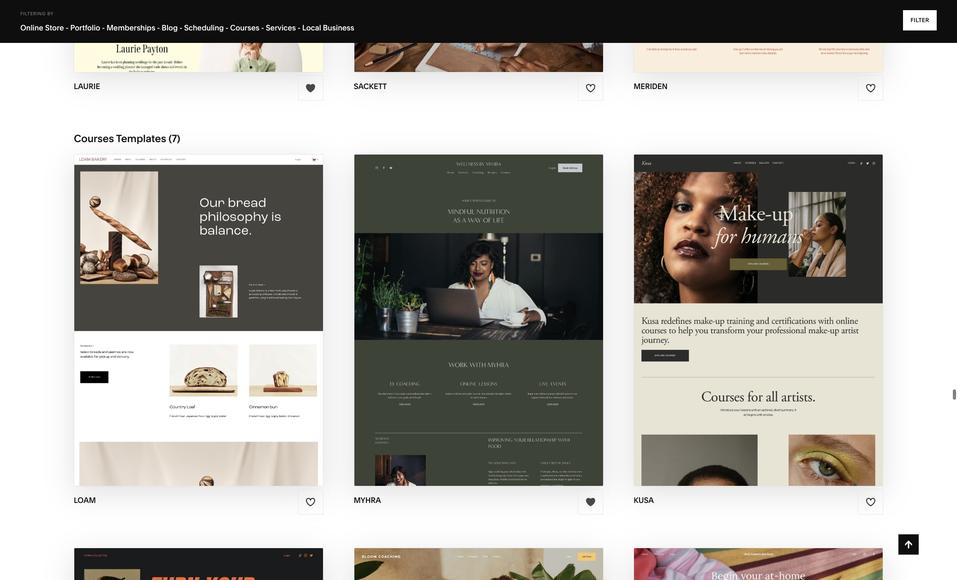 Task type: describe. For each thing, give the bounding box(es) containing it.
start for preview loam
[[152, 302, 180, 313]]

portfolio
[[70, 23, 100, 32]]

start with loam button
[[152, 295, 245, 320]]

filtering by
[[20, 11, 54, 16]]

start for preview myhra
[[429, 302, 457, 313]]

loam image
[[74, 155, 323, 486]]

6 - from the left
[[261, 23, 264, 32]]

preview loam
[[164, 320, 233, 331]]

(
[[169, 133, 172, 145]]

preview kusa
[[725, 320, 792, 331]]

store
[[45, 23, 64, 32]]

preview myhra
[[441, 320, 517, 331]]

start with myhra button
[[429, 295, 528, 320]]

business
[[323, 23, 354, 32]]

with for myhra
[[459, 302, 483, 313]]

laurie
[[74, 82, 100, 91]]

remove myhra from your favorites list image
[[586, 497, 596, 507]]

by
[[47, 11, 54, 16]]

meriden
[[634, 82, 668, 91]]

1 vertical spatial kusa
[[768, 320, 792, 331]]

2 vertical spatial kusa
[[634, 496, 654, 505]]

kusa image
[[634, 155, 883, 486]]

add kusa to your favorites list image
[[866, 497, 876, 507]]

5 - from the left
[[226, 23, 229, 32]]

blog
[[162, 23, 178, 32]]

2 - from the left
[[102, 23, 105, 32]]

filter
[[911, 17, 930, 24]]

loam inside button
[[208, 302, 235, 313]]

myhra inside button
[[485, 302, 518, 313]]

with for loam
[[182, 302, 206, 313]]

courses templates ( 7 )
[[74, 133, 180, 145]]

services
[[266, 23, 296, 32]]

meriden image
[[634, 0, 883, 72]]

7
[[172, 133, 177, 145]]

local
[[302, 23, 321, 32]]

kusa inside button
[[769, 302, 794, 313]]

scheduling
[[184, 23, 224, 32]]

0 vertical spatial courses
[[230, 23, 259, 32]]

myhra image
[[354, 155, 603, 486]]

preview for preview myhra
[[441, 320, 481, 331]]

online store - portfolio - memberships - blog - scheduling - courses - services - local business
[[20, 23, 354, 32]]



Task type: locate. For each thing, give the bounding box(es) containing it.
- right portfolio
[[102, 23, 105, 32]]

preview for preview kusa
[[725, 320, 765, 331]]

3 start from the left
[[714, 302, 741, 313]]

7 - from the left
[[298, 23, 301, 32]]

with
[[182, 302, 206, 313], [459, 302, 483, 313], [743, 302, 767, 313]]

1 - from the left
[[66, 23, 69, 32]]

start up preview loam
[[152, 302, 180, 313]]

1 horizontal spatial courses
[[230, 23, 259, 32]]

-
[[66, 23, 69, 32], [102, 23, 105, 32], [157, 23, 160, 32], [180, 23, 182, 32], [226, 23, 229, 32], [261, 23, 264, 32], [298, 23, 301, 32]]

2 start from the left
[[429, 302, 457, 313]]

0 horizontal spatial preview
[[164, 320, 204, 331]]

forma image
[[74, 549, 323, 580]]

remove laurie from your favorites list image
[[306, 83, 316, 93]]

laurie image
[[74, 0, 323, 72]]

2 horizontal spatial with
[[743, 302, 767, 313]]

with inside start with myhra button
[[459, 302, 483, 313]]

- left the local
[[298, 23, 301, 32]]

3 - from the left
[[157, 23, 160, 32]]

loam
[[208, 302, 235, 313], [206, 320, 233, 331], [74, 496, 96, 505]]

add sackett to your favorites list image
[[586, 83, 596, 93]]

preview loam link
[[164, 313, 233, 338]]

bloom image
[[354, 549, 603, 580]]

sackett image
[[354, 0, 603, 72]]

preview down start with kusa
[[725, 320, 765, 331]]

1 with from the left
[[182, 302, 206, 313]]

0 horizontal spatial courses
[[74, 133, 114, 145]]

0 horizontal spatial start
[[152, 302, 180, 313]]

2 horizontal spatial preview
[[725, 320, 765, 331]]

templates
[[116, 133, 166, 145]]

filtering
[[20, 11, 46, 16]]

preview myhra link
[[441, 313, 517, 338]]

with for kusa
[[743, 302, 767, 313]]

with up preview kusa
[[743, 302, 767, 313]]

2 horizontal spatial start
[[714, 302, 741, 313]]

2 preview from the left
[[441, 320, 481, 331]]

2 with from the left
[[459, 302, 483, 313]]

1 horizontal spatial preview
[[441, 320, 481, 331]]

1 vertical spatial courses
[[74, 133, 114, 145]]

- right store
[[66, 23, 69, 32]]

1 preview from the left
[[164, 320, 204, 331]]

start with myhra
[[429, 302, 518, 313]]

preview down start with myhra
[[441, 320, 481, 331]]

- right scheduling
[[226, 23, 229, 32]]

0 vertical spatial myhra
[[485, 302, 518, 313]]

start with loam
[[152, 302, 235, 313]]

with inside start with loam button
[[182, 302, 206, 313]]

start up preview myhra
[[429, 302, 457, 313]]

1 vertical spatial myhra
[[483, 320, 517, 331]]

4 - from the left
[[180, 23, 182, 32]]

add meriden to your favorites list image
[[866, 83, 876, 93]]

preview for preview loam
[[164, 320, 204, 331]]

1 horizontal spatial start
[[429, 302, 457, 313]]

with up preview myhra
[[459, 302, 483, 313]]

courses
[[230, 23, 259, 32], [74, 133, 114, 145]]

filter button
[[903, 10, 937, 30]]

preview kusa link
[[725, 313, 792, 338]]

preview
[[164, 320, 204, 331], [441, 320, 481, 331], [725, 320, 765, 331]]

3 preview from the left
[[725, 320, 765, 331]]

1 vertical spatial loam
[[206, 320, 233, 331]]

1 horizontal spatial with
[[459, 302, 483, 313]]

0 vertical spatial loam
[[208, 302, 235, 313]]

kusa
[[769, 302, 794, 313], [768, 320, 792, 331], [634, 496, 654, 505]]

- left the services
[[261, 23, 264, 32]]

0 vertical spatial kusa
[[769, 302, 794, 313]]

preview down the start with loam
[[164, 320, 204, 331]]

sackett
[[354, 82, 387, 91]]

start with kusa
[[714, 302, 794, 313]]

back to top image
[[904, 540, 914, 550]]

with up preview loam
[[182, 302, 206, 313]]

2 vertical spatial myhra
[[354, 496, 381, 505]]

with inside start with kusa button
[[743, 302, 767, 313]]

memberships
[[107, 23, 155, 32]]

start up preview kusa
[[714, 302, 741, 313]]

1 start from the left
[[152, 302, 180, 313]]

- right blog
[[180, 23, 182, 32]]

comet image
[[634, 549, 883, 580]]

2 vertical spatial loam
[[74, 496, 96, 505]]

start for preview kusa
[[714, 302, 741, 313]]

add loam to your favorites list image
[[306, 497, 316, 507]]

0 horizontal spatial with
[[182, 302, 206, 313]]

)
[[177, 133, 180, 145]]

3 with from the left
[[743, 302, 767, 313]]

online
[[20, 23, 43, 32]]

- left blog
[[157, 23, 160, 32]]

myhra
[[485, 302, 518, 313], [483, 320, 517, 331], [354, 496, 381, 505]]

start
[[152, 302, 180, 313], [429, 302, 457, 313], [714, 302, 741, 313]]

start with kusa button
[[714, 295, 804, 320]]



Task type: vqa. For each thing, say whether or not it's contained in the screenshot.
the rightmost Fitness
no



